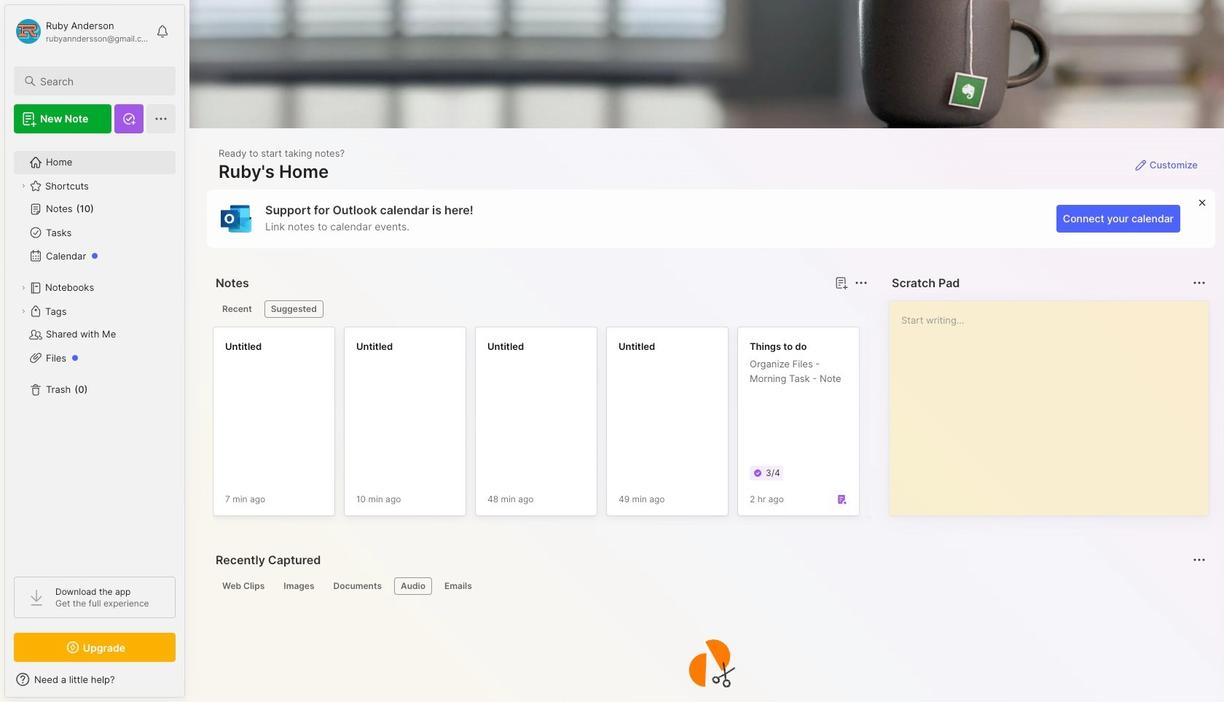 Task type: vqa. For each thing, say whether or not it's contained in the screenshot.
second row from the bottom
no



Task type: locate. For each thing, give the bounding box(es) containing it.
tab list
[[216, 300, 866, 318], [216, 577, 1204, 595]]

none search field inside the main element
[[40, 72, 163, 90]]

Search text field
[[40, 74, 163, 88]]

tree
[[5, 142, 184, 564]]

main element
[[0, 0, 190, 702]]

1 vertical spatial tab list
[[216, 577, 1204, 595]]

Start writing… text field
[[902, 301, 1209, 504]]

tab
[[216, 300, 259, 318], [264, 300, 323, 318], [216, 577, 271, 595], [277, 577, 321, 595], [327, 577, 389, 595], [394, 577, 432, 595], [438, 577, 479, 595]]

tree inside the main element
[[5, 142, 184, 564]]

None search field
[[40, 72, 163, 90]]

0 vertical spatial tab list
[[216, 300, 866, 318]]

More actions field
[[851, 273, 872, 293]]

click to collapse image
[[184, 675, 195, 693]]

row group
[[213, 327, 1225, 525]]



Task type: describe. For each thing, give the bounding box(es) containing it.
more actions image
[[853, 274, 870, 292]]

expand tags image
[[19, 307, 28, 316]]

2 tab list from the top
[[216, 577, 1204, 595]]

expand notebooks image
[[19, 284, 28, 292]]

1 tab list from the top
[[216, 300, 866, 318]]

WHAT'S NEW field
[[5, 668, 184, 691]]

Account field
[[14, 17, 149, 46]]



